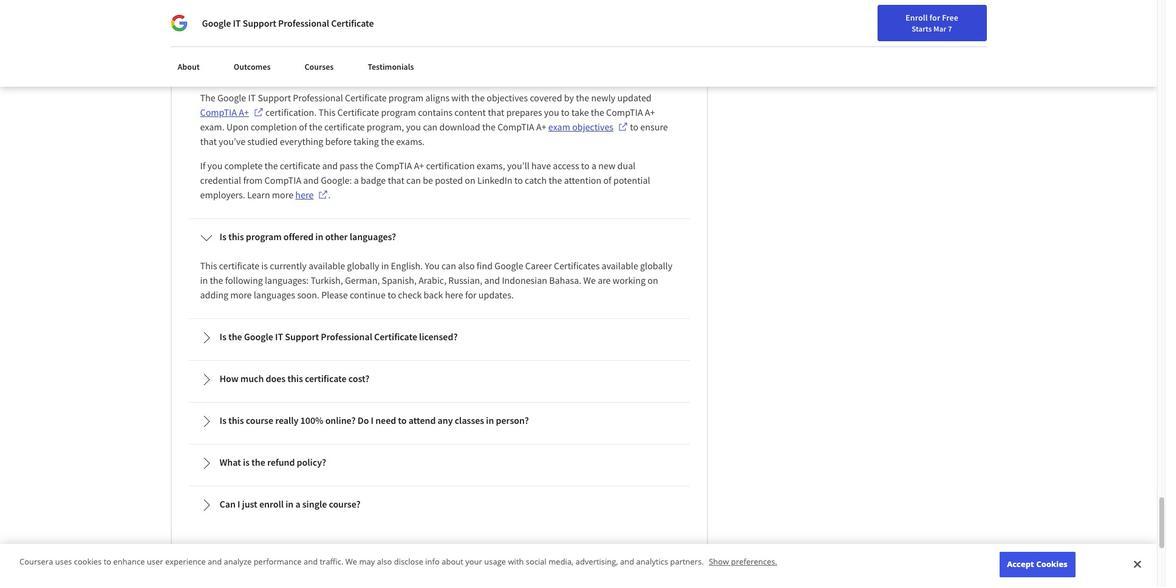 Task type: vqa. For each thing, say whether or not it's contained in the screenshot.
TERM,
no



Task type: locate. For each thing, give the bounding box(es) containing it.
take
[[572, 106, 589, 119]]

your right find
[[837, 14, 853, 25]]

certificate up before
[[324, 121, 365, 133]]

0 vertical spatial can
[[423, 121, 438, 133]]

soon.
[[297, 289, 319, 301]]

2 vertical spatial professional
[[321, 331, 372, 343]]

1 vertical spatial career
[[525, 260, 552, 272]]

can right you at the left top of the page
[[442, 260, 456, 272]]

show inside privacy alert dialog
[[709, 557, 729, 568]]

career up indonesian
[[525, 260, 552, 272]]

can down contains
[[423, 121, 438, 133]]

the
[[345, 6, 358, 18], [286, 63, 300, 75], [408, 63, 422, 75], [471, 92, 485, 104], [576, 92, 589, 104], [591, 106, 604, 119], [309, 121, 322, 133], [482, 121, 496, 133], [381, 136, 394, 148], [265, 160, 278, 172], [360, 160, 373, 172], [549, 174, 562, 187], [210, 275, 223, 287], [228, 331, 242, 343], [252, 457, 265, 469]]

0 vertical spatial i
[[371, 415, 374, 427]]

is the google it support professional certificate licensed? button
[[190, 321, 688, 354]]

we inside this certificate is currently available globally in english. you can also find google career certificates available globally in the following languages: turkish, german, spanish, arabic, russian, and indonesian bahasa. we are working on adding more languages soon. please continue to check back here for updates.
[[583, 275, 596, 287]]

0 horizontal spatial your
[[465, 557, 482, 568]]

certificate up prepare
[[331, 17, 374, 29]]

0 horizontal spatial of
[[299, 121, 307, 133]]

1 horizontal spatial it
[[248, 92, 256, 104]]

much
[[240, 373, 264, 385]]

about link
[[170, 55, 207, 80]]

to inside dropdown button
[[398, 415, 407, 427]]

certificate up taking
[[337, 106, 379, 119]]

you down covered in the left top of the page
[[544, 106, 559, 119]]

opens in a new tab image left the ensure
[[618, 122, 628, 132]]

with
[[451, 92, 469, 104], [508, 557, 524, 568]]

we left are
[[583, 275, 596, 287]]

credential inside if you complete the certificate and pass the comptia a+ certification exams, you'll have access to a new dual credential from comptia and google: a badge that can be posted on linkedin to catch the attention of potential employers. learn more
[[200, 174, 241, 187]]

certification left exams
[[411, 6, 459, 18]]

will
[[489, 6, 504, 18]]

0 horizontal spatial credential
[[200, 174, 241, 187]]

1 vertical spatial is
[[243, 457, 250, 469]]

support inside 'dropdown button'
[[285, 331, 319, 343]]

1 horizontal spatial credential
[[553, 6, 594, 18]]

professional down please
[[321, 331, 372, 343]]

1 available from the left
[[309, 260, 345, 272]]

1 vertical spatial opens in a new tab image
[[618, 122, 628, 132]]

0 horizontal spatial objectives
[[487, 92, 528, 104]]

is for is this program offered in other languages?
[[220, 231, 226, 243]]

0 vertical spatial is
[[261, 260, 268, 272]]

to down 'spanish,'
[[388, 289, 396, 301]]

0 horizontal spatial on
[[465, 174, 475, 187]]

google image
[[170, 15, 187, 32]]

1 vertical spatial certification
[[426, 160, 475, 172]]

prepares
[[506, 106, 542, 119]]

coursera
[[19, 557, 53, 568]]

1 vertical spatial for
[[395, 63, 407, 75]]

None search field
[[173, 8, 465, 32]]

does
[[266, 373, 286, 385]]

by
[[564, 92, 574, 104]]

to down you'll
[[515, 174, 523, 187]]

how much does this certificate cost?
[[220, 373, 369, 385]]

is inside 'dropdown button'
[[220, 331, 226, 343]]

1 vertical spatial pass
[[340, 160, 358, 172]]

available up working
[[602, 260, 638, 272]]

1 horizontal spatial we
[[583, 275, 596, 287]]

the google it support professional certificate program aligns with the objectives covered by the newly updated
[[200, 92, 654, 104]]

is left course
[[220, 415, 226, 427]]

1 vertical spatial this
[[287, 373, 303, 385]]

of down new
[[603, 174, 612, 187]]

to right need in the left bottom of the page
[[398, 415, 407, 427]]

a+ up the testimonials
[[399, 6, 409, 18]]

2 horizontal spatial can
[[442, 260, 456, 272]]

is down employers.
[[220, 231, 226, 243]]

access
[[553, 160, 579, 172]]

for inside this certificate is currently available globally in english. you can also find google career certificates available globally in the following languages: turkish, german, spanish, arabic, russian, and indonesian bahasa. we are working on adding more languages soon. please continue to check back here for updates.
[[465, 289, 477, 301]]

1 vertical spatial i
[[237, 499, 240, 511]]

attention
[[564, 174, 602, 187]]

a inside 'certificate graduates who also pass the comptia a+ certification exams will earn a dual credential from comptia and google.'
[[526, 6, 531, 18]]

certificate inside this certificate is currently available globally in english. you can also find google career certificates available globally in the following languages: turkish, german, spanish, arabic, russian, and indonesian bahasa. we are working on adding more languages soon. please continue to check back here for updates.
[[219, 260, 259, 272]]

can inside certification. this certificate program contains content that prepares you to take the comptia a+ exam. upon completion of the certificate program, you can download the comptia a+
[[423, 121, 438, 133]]

the right "who"
[[345, 6, 358, 18]]

to ensure that you've studied everything before taking the exams.
[[200, 121, 670, 148]]

from inside 'certificate graduates who also pass the comptia a+ certification exams will earn a dual credential from comptia and google.'
[[596, 6, 615, 18]]

that right badge
[[388, 174, 404, 187]]

0 vertical spatial opens in a new tab image
[[254, 108, 264, 117]]

course
[[246, 415, 273, 427]]

is this program offered in other languages? button
[[190, 221, 688, 254]]

2 vertical spatial that
[[388, 174, 404, 187]]

google up much
[[244, 331, 273, 343]]

outcomes
[[234, 61, 271, 72]]

is this program offered in other languages?
[[220, 231, 396, 243]]

to left the ensure
[[630, 121, 639, 133]]

1 horizontal spatial available
[[602, 260, 638, 272]]

opens in a new tab image inside comptia a+ link
[[254, 108, 264, 117]]

free
[[942, 12, 958, 23]]

0 vertical spatial that
[[488, 106, 504, 119]]

1 horizontal spatial is
[[261, 260, 268, 272]]

on right working
[[648, 275, 658, 287]]

program inside certification. this certificate program contains content that prepares you to take the comptia a+ exam. upon completion of the certificate program, you can download the comptia a+
[[381, 106, 416, 119]]

0 vertical spatial we
[[583, 275, 596, 287]]

it up does
[[275, 331, 283, 343]]

1 vertical spatial program
[[381, 106, 416, 119]]

pass inside if you complete the certificate and pass the comptia a+ certification exams, you'll have access to a new dual credential from comptia and google: a badge that can be posted on linkedin to catch the attention of potential employers. learn more
[[340, 160, 358, 172]]

2 horizontal spatial it
[[275, 331, 283, 343]]

it up comptia a+ link
[[248, 92, 256, 104]]

find
[[477, 260, 493, 272]]

0 vertical spatial on
[[465, 174, 475, 187]]

can inside if you complete the certificate and pass the comptia a+ certification exams, you'll have access to a new dual credential from comptia and google: a badge that can be posted on linkedin to catch the attention of potential employers. learn more
[[406, 174, 421, 187]]

cookies
[[1036, 560, 1068, 571]]

show up info
[[428, 546, 449, 557]]

0 vertical spatial also
[[306, 6, 322, 18]]

also right may
[[377, 557, 392, 568]]

in left other
[[315, 231, 323, 243]]

other
[[325, 231, 348, 243]]

google up comptia a+ link
[[217, 92, 246, 104]]

a left single at the bottom
[[295, 499, 300, 511]]

potential
[[614, 174, 650, 187]]

0 horizontal spatial from
[[243, 174, 263, 187]]

pass right "who"
[[324, 6, 343, 18]]

certificate up google.
[[200, 6, 242, 18]]

the
[[200, 92, 215, 104]]

1 horizontal spatial globally
[[640, 260, 673, 272]]

partners.
[[670, 557, 704, 568]]

please
[[321, 289, 348, 301]]

0 horizontal spatial available
[[309, 260, 345, 272]]

a right earn
[[526, 6, 531, 18]]

this certificate is currently available globally in english. you can also find google career certificates available globally in the following languages: turkish, german, spanish, arabic, russian, and indonesian bahasa. we are working on adding more languages soon. please continue to check back here for updates.
[[200, 260, 674, 301]]

1 horizontal spatial your
[[837, 14, 853, 25]]

0 horizontal spatial we
[[345, 557, 357, 568]]

certification up posted
[[426, 160, 475, 172]]

also right "who"
[[306, 6, 322, 18]]

0 horizontal spatial with
[[451, 92, 469, 104]]

opens in a new tab image for objectives
[[618, 122, 628, 132]]

0 vertical spatial of
[[299, 121, 307, 133]]

1 is from the top
[[220, 231, 226, 243]]

1 globally from the left
[[347, 260, 379, 272]]

and inside 'certificate graduates who also pass the comptia a+ certification exams will earn a dual credential from comptia and google.'
[[656, 6, 671, 18]]

credential right earn
[[553, 6, 594, 18]]

to inside to ensure that you've studied everything before taking the exams.
[[630, 121, 639, 133]]

that down exam.
[[200, 136, 217, 148]]

1 horizontal spatial show
[[709, 557, 729, 568]]

you right if
[[207, 160, 223, 172]]

exams.
[[396, 136, 425, 148]]

german,
[[345, 275, 380, 287]]

the up everything
[[309, 121, 322, 133]]

0 horizontal spatial show
[[428, 546, 449, 557]]

disclose
[[394, 557, 423, 568]]

a+ left the exams?
[[463, 63, 474, 75]]

updates.
[[479, 289, 514, 301]]

on inside this certificate is currently available globally in english. you can also find google career certificates available globally in the following languages: turkish, german, spanish, arabic, russian, and indonesian bahasa. we are working on adding more languages soon. please continue to check back here for updates.
[[648, 275, 658, 287]]

1 horizontal spatial opens in a new tab image
[[618, 122, 628, 132]]

0 horizontal spatial you
[[207, 160, 223, 172]]

a left badge
[[354, 174, 359, 187]]

0 horizontal spatial also
[[306, 6, 322, 18]]

on
[[465, 174, 475, 187], [648, 275, 658, 287]]

1 horizontal spatial more
[[272, 189, 293, 201]]

0 vertical spatial here
[[295, 189, 314, 201]]

0 horizontal spatial that
[[200, 136, 217, 148]]

here inside this certificate is currently available globally in english. you can also find google career certificates available globally in the following languages: turkish, german, spanish, arabic, russian, and indonesian bahasa. we are working on adding more languages soon. please continue to check back here for updates.
[[445, 289, 463, 301]]

comptia inside will completing the certificate prepare me for the comptia a+ exams? dropdown button
[[424, 63, 461, 75]]

that right content
[[488, 106, 504, 119]]

program for contains
[[381, 106, 416, 119]]

1 vertical spatial is
[[220, 331, 226, 343]]

1 horizontal spatial objectives
[[572, 121, 614, 133]]

dual right earn
[[533, 6, 551, 18]]

3 is from the top
[[220, 415, 226, 427]]

also inside this certificate is currently available globally in english. you can also find google career certificates available globally in the following languages: turkish, german, spanish, arabic, russian, and indonesian bahasa. we are working on adding more languages soon. please continue to check back here for updates.
[[458, 260, 475, 272]]

pass up 'google:'
[[340, 160, 358, 172]]

upon
[[226, 121, 249, 133]]

2 vertical spatial you
[[207, 160, 223, 172]]

0 vertical spatial you
[[544, 106, 559, 119]]

your
[[837, 14, 853, 25], [465, 557, 482, 568]]

opens in a new tab image inside "exam objectives" link
[[618, 122, 628, 132]]

more down following
[[230, 289, 252, 301]]

objectives
[[487, 92, 528, 104], [572, 121, 614, 133]]

coursera uses cookies to enhance user experience and analyze performance and traffic. we may also disclose info about your usage with social media, advertising, and analytics partners. show preferences.
[[19, 557, 777, 568]]

100%
[[300, 415, 323, 427]]

certification inside if you complete the certificate and pass the comptia a+ certification exams, you'll have access to a new dual credential from comptia and google: a badge that can be posted on linkedin to catch the attention of potential employers. learn more
[[426, 160, 475, 172]]

1 vertical spatial here
[[445, 289, 463, 301]]

1 vertical spatial with
[[508, 557, 524, 568]]

you up exams.
[[406, 121, 421, 133]]

more right learn
[[272, 189, 293, 201]]

certification inside 'certificate graduates who also pass the comptia a+ certification exams will earn a dual credential from comptia and google.'
[[411, 6, 459, 18]]

covered
[[530, 92, 562, 104]]

is left currently
[[261, 260, 268, 272]]

support down soon.
[[285, 331, 319, 343]]

pass
[[324, 6, 343, 18], [340, 160, 358, 172]]

classes
[[455, 415, 484, 427]]

for inside dropdown button
[[395, 63, 407, 75]]

opens in a new tab image up completion
[[254, 108, 264, 117]]

1 horizontal spatial of
[[603, 174, 612, 187]]

dual up potential
[[618, 160, 636, 172]]

0 vertical spatial pass
[[324, 6, 343, 18]]

0 vertical spatial more
[[272, 189, 293, 201]]

1 vertical spatial your
[[465, 557, 482, 568]]

it right google.
[[233, 17, 241, 29]]

to inside privacy alert dialog
[[104, 557, 111, 568]]

about
[[442, 557, 463, 568]]

0 vertical spatial this
[[228, 231, 244, 243]]

to right the cookies on the bottom of page
[[104, 557, 111, 568]]

0 vertical spatial is
[[220, 231, 226, 243]]

1 horizontal spatial on
[[648, 275, 658, 287]]

1 vertical spatial from
[[243, 174, 263, 187]]

0 vertical spatial from
[[596, 6, 615, 18]]

new
[[855, 14, 871, 25]]

arabic,
[[419, 275, 447, 287]]

2 vertical spatial program
[[246, 231, 282, 243]]

0 vertical spatial your
[[837, 14, 853, 25]]

0 horizontal spatial more
[[230, 289, 252, 301]]

professional up the certification. this
[[293, 92, 343, 104]]

career right new
[[873, 14, 896, 25]]

to up attention at the top of page
[[581, 160, 590, 172]]

0 vertical spatial certification
[[411, 6, 459, 18]]

less
[[451, 546, 465, 557]]

2 vertical spatial support
[[285, 331, 319, 343]]

a+ inside dropdown button
[[463, 63, 474, 75]]

new
[[598, 160, 616, 172]]

and
[[656, 6, 671, 18], [322, 160, 338, 172], [303, 174, 319, 187], [484, 275, 500, 287], [208, 557, 222, 568], [304, 557, 318, 568], [620, 557, 634, 568]]

1 horizontal spatial with
[[508, 557, 524, 568]]

download
[[440, 121, 480, 133]]

professional up courses
[[278, 17, 329, 29]]

on inside if you complete the certificate and pass the comptia a+ certification exams, you'll have access to a new dual credential from comptia and google: a badge that can be posted on linkedin to catch the attention of potential employers. learn more
[[465, 174, 475, 187]]

you'll
[[507, 160, 530, 172]]

certificate
[[200, 6, 242, 18], [331, 17, 374, 29], [345, 92, 387, 104], [337, 106, 379, 119], [374, 331, 417, 343]]

can i just enroll in a single course? button
[[190, 489, 688, 522]]

1 vertical spatial that
[[200, 136, 217, 148]]

certificate inside 'dropdown button'
[[374, 331, 417, 343]]

show right partners.
[[709, 557, 729, 568]]

that inside to ensure that you've studied everything before taking the exams.
[[200, 136, 217, 148]]

opens in a new tab image
[[254, 108, 264, 117], [618, 122, 628, 132]]

1 vertical spatial also
[[458, 260, 475, 272]]

0 horizontal spatial it
[[233, 17, 241, 29]]

objectives down take on the top of the page
[[572, 121, 614, 133]]

0 vertical spatial credential
[[553, 6, 594, 18]]

single
[[302, 499, 327, 511]]

the up the adding
[[210, 275, 223, 287]]

2 vertical spatial for
[[465, 289, 477, 301]]

2 horizontal spatial also
[[458, 260, 475, 272]]

program inside dropdown button
[[246, 231, 282, 243]]

privacy alert dialog
[[0, 545, 1157, 588]]

for up mar
[[930, 12, 940, 23]]

if you complete the certificate and pass the comptia a+ certification exams, you'll have access to a new dual credential from comptia and google: a badge that can be posted on linkedin to catch the attention of potential employers. learn more
[[200, 160, 652, 201]]

this for course
[[228, 415, 244, 427]]

for right me
[[395, 63, 407, 75]]

aligns
[[426, 92, 450, 104]]

the up 'how'
[[228, 331, 242, 343]]

is right what
[[243, 457, 250, 469]]

google up indonesian
[[495, 260, 523, 272]]

i right do
[[371, 415, 374, 427]]

a+
[[399, 6, 409, 18], [463, 63, 474, 75], [239, 106, 249, 119], [645, 106, 655, 119], [536, 121, 546, 133], [414, 160, 424, 172]]

in up 'spanish,'
[[381, 260, 389, 272]]

2 horizontal spatial for
[[930, 12, 940, 23]]

support left "who"
[[243, 17, 276, 29]]

program left offered
[[246, 231, 282, 243]]

to left take on the top of the page
[[561, 106, 570, 119]]

exams,
[[477, 160, 505, 172]]

globally
[[347, 260, 379, 272], [640, 260, 673, 272]]

2 vertical spatial also
[[377, 557, 392, 568]]

posted
[[435, 174, 463, 187]]

program up certification. this certificate program contains content that prepares you to take the comptia a+ exam. upon completion of the certificate program, you can download the comptia a+
[[389, 92, 424, 104]]

have
[[532, 160, 551, 172]]

a+ inside 'certificate graduates who also pass the comptia a+ certification exams will earn a dual credential from comptia and google.'
[[399, 6, 409, 18]]

find
[[820, 14, 836, 25]]

0 horizontal spatial for
[[395, 63, 407, 75]]

this right does
[[287, 373, 303, 385]]

certificate left licensed?
[[374, 331, 417, 343]]

0 vertical spatial career
[[873, 14, 896, 25]]

also inside 'certificate graduates who also pass the comptia a+ certification exams will earn a dual credential from comptia and google.'
[[306, 6, 322, 18]]

0 vertical spatial program
[[389, 92, 424, 104]]

2 vertical spatial it
[[275, 331, 283, 343]]

with up content
[[451, 92, 469, 104]]

can left be
[[406, 174, 421, 187]]

a+ up be
[[414, 160, 424, 172]]

just
[[242, 499, 257, 511]]

1 horizontal spatial here
[[445, 289, 463, 301]]

of inside certification. this certificate program contains content that prepares you to take the comptia a+ exam. upon completion of the certificate program, you can download the comptia a+
[[299, 121, 307, 133]]

2 is from the top
[[220, 331, 226, 343]]

here down russian,
[[445, 289, 463, 301]]

2 vertical spatial is
[[220, 415, 226, 427]]

certificates
[[554, 260, 600, 272]]

this left course
[[228, 415, 244, 427]]

following
[[225, 275, 263, 287]]

languages?
[[350, 231, 396, 243]]

pass inside 'certificate graduates who also pass the comptia a+ certification exams will earn a dual credential from comptia and google.'
[[324, 6, 343, 18]]

0 vertical spatial professional
[[278, 17, 329, 29]]

the up content
[[471, 92, 485, 104]]

0 vertical spatial for
[[930, 12, 940, 23]]

the down the program,
[[381, 136, 394, 148]]

your inside find your new career link
[[837, 14, 853, 25]]

1 horizontal spatial also
[[377, 557, 392, 568]]

2 horizontal spatial you
[[544, 106, 559, 119]]

accept
[[1007, 560, 1034, 571]]

0 horizontal spatial is
[[243, 457, 250, 469]]

of
[[299, 121, 307, 133], [603, 174, 612, 187]]

here
[[295, 189, 314, 201], [445, 289, 463, 301]]

the up badge
[[360, 160, 373, 172]]

exam objectives link
[[548, 120, 628, 134]]

program for offered
[[246, 231, 282, 243]]

0 horizontal spatial dual
[[533, 6, 551, 18]]

credential up employers.
[[200, 174, 241, 187]]

the down content
[[482, 121, 496, 133]]

the left refund
[[252, 457, 265, 469]]

certificate up following
[[219, 260, 259, 272]]

a+ left exam on the top of the page
[[536, 121, 546, 133]]

google it support professional certificate
[[202, 17, 374, 29]]

person?
[[496, 415, 529, 427]]

mar
[[934, 24, 947, 33]]

can i just enroll in a single course?
[[220, 499, 361, 511]]

this down employers.
[[228, 231, 244, 243]]

1 vertical spatial of
[[603, 174, 612, 187]]

can inside this certificate is currently available globally in english. you can also find google career certificates available globally in the following languages: turkish, german, spanish, arabic, russian, and indonesian bahasa. we are working on adding more languages soon. please continue to check back here for updates.
[[442, 260, 456, 272]]

0 horizontal spatial can
[[406, 174, 421, 187]]



Task type: describe. For each thing, give the bounding box(es) containing it.
certificate inside 'certificate graduates who also pass the comptia a+ certification exams will earn a dual credential from comptia and google.'
[[200, 6, 242, 18]]

from inside if you complete the certificate and pass the comptia a+ certification exams, you'll have access to a new dual credential from comptia and google: a badge that can be posted on linkedin to catch the attention of potential employers. learn more
[[243, 174, 263, 187]]

comptia inside comptia a+ link
[[200, 106, 237, 119]]

back
[[424, 289, 443, 301]]

exam
[[548, 121, 570, 133]]

any
[[438, 415, 453, 427]]

what
[[220, 457, 241, 469]]

0 vertical spatial with
[[451, 92, 469, 104]]

is this course really 100% online? do i need to attend any classes in person?
[[220, 415, 529, 427]]

the right me
[[408, 63, 422, 75]]

1 horizontal spatial you
[[406, 121, 421, 133]]

languages:
[[265, 275, 309, 287]]

a+ inside if you complete the certificate and pass the comptia a+ certification exams, you'll have access to a new dual credential from comptia and google: a badge that can be posted on linkedin to catch the attention of potential employers. learn more
[[414, 160, 424, 172]]

in right enroll
[[286, 499, 294, 511]]

will completing the certificate prepare me for the comptia a+ exams?
[[220, 63, 506, 75]]

testimonials link
[[360, 55, 421, 80]]

are
[[598, 275, 611, 287]]

a left new
[[592, 160, 596, 172]]

more inside this certificate is currently available globally in english. you can also find google career certificates available globally in the following languages: turkish, german, spanish, arabic, russian, and indonesian bahasa. we are working on adding more languages soon. please continue to check back here for updates.
[[230, 289, 252, 301]]

continue
[[350, 289, 386, 301]]

help center image
[[1126, 556, 1140, 571]]

1 horizontal spatial i
[[371, 415, 374, 427]]

bahasa.
[[549, 275, 581, 287]]

professional inside 'dropdown button'
[[321, 331, 372, 343]]

program,
[[367, 121, 404, 133]]

comptia a+ link
[[200, 105, 264, 120]]

the down access
[[549, 174, 562, 187]]

this
[[200, 260, 217, 272]]

in down this
[[200, 275, 208, 287]]

to inside this certificate is currently available globally in english. you can also find google career certificates available globally in the following languages: turkish, german, spanish, arabic, russian, and indonesian bahasa. we are working on adding more languages soon. please continue to check back here for updates.
[[388, 289, 396, 301]]

the inside dropdown button
[[252, 457, 265, 469]]

media,
[[549, 557, 574, 568]]

traffic.
[[320, 557, 343, 568]]

what is the refund policy? button
[[190, 447, 688, 480]]

1 vertical spatial objectives
[[572, 121, 614, 133]]

english
[[924, 14, 954, 26]]

can
[[220, 499, 236, 511]]

complete
[[224, 160, 263, 172]]

if
[[200, 160, 206, 172]]

a+ up upon
[[239, 106, 249, 119]]

you inside if you complete the certificate and pass the comptia a+ certification exams, you'll have access to a new dual credential from comptia and google: a badge that can be posted on linkedin to catch the attention of potential employers. learn more
[[207, 160, 223, 172]]

ensure
[[640, 121, 668, 133]]

courses link
[[297, 55, 341, 80]]

user
[[147, 557, 163, 568]]

the inside 'certificate graduates who also pass the comptia a+ certification exams will earn a dual credential from comptia and google.'
[[345, 6, 358, 18]]

cookies
[[74, 557, 102, 568]]

working
[[613, 275, 646, 287]]

opens in a new tab image for a+
[[254, 108, 264, 117]]

google right google icon
[[202, 17, 231, 29]]

comptia a+
[[200, 106, 249, 119]]

experience
[[165, 557, 206, 568]]

that inside certification. this certificate program contains content that prepares you to take the comptia a+ exam. upon completion of the certificate program, you can download the comptia a+
[[488, 106, 504, 119]]

dual inside 'certificate graduates who also pass the comptia a+ certification exams will earn a dual credential from comptia and google.'
[[533, 6, 551, 18]]

preferences.
[[731, 557, 777, 568]]

prepare
[[345, 63, 378, 75]]

also inside privacy alert dialog
[[377, 557, 392, 568]]

career inside this certificate is currently available globally in english. you can also find google career certificates available globally in the following languages: turkish, german, spanish, arabic, russian, and indonesian bahasa. we are working on adding more languages soon. please continue to check back here for updates.
[[525, 260, 552, 272]]

2 globally from the left
[[640, 260, 673, 272]]

usage
[[484, 557, 506, 568]]

accept cookies button
[[1000, 553, 1075, 578]]

what is the refund policy?
[[220, 457, 326, 469]]

2 available from the left
[[602, 260, 638, 272]]

the inside 'dropdown button'
[[228, 331, 242, 343]]

is inside this certificate is currently available globally in english. you can also find google career certificates available globally in the following languages: turkish, german, spanish, arabic, russian, and indonesian bahasa. we are working on adding more languages soon. please continue to check back here for updates.
[[261, 260, 268, 272]]

certificate inside certification. this certificate program contains content that prepares you to take the comptia a+ exam. upon completion of the certificate program, you can download the comptia a+
[[337, 106, 379, 119]]

enroll
[[906, 12, 928, 23]]

google inside this certificate is currently available globally in english. you can also find google career certificates available globally in the following languages: turkish, german, spanish, arabic, russian, and indonesian bahasa. we are working on adding more languages soon. please continue to check back here for updates.
[[495, 260, 523, 272]]

credential inside 'certificate graduates who also pass the comptia a+ certification exams will earn a dual credential from comptia and google.'
[[553, 6, 594, 18]]

0 horizontal spatial i
[[237, 499, 240, 511]]

enhance
[[113, 557, 145, 568]]

show inside show less dropdown button
[[428, 546, 449, 557]]

that inside if you complete the certificate and pass the comptia a+ certification exams, you'll have access to a new dual credential from comptia and google: a badge that can be posted on linkedin to catch the attention of potential employers. learn more
[[388, 174, 404, 187]]

content
[[455, 106, 486, 119]]

7
[[948, 24, 952, 33]]

english button
[[902, 0, 976, 39]]

here link
[[295, 188, 328, 202]]

a inside dropdown button
[[295, 499, 300, 511]]

contains
[[418, 106, 453, 119]]

0 vertical spatial support
[[243, 17, 276, 29]]

show less
[[428, 546, 465, 557]]

analytics
[[636, 557, 668, 568]]

for inside enroll for free starts mar 7
[[930, 12, 940, 23]]

show less button
[[409, 541, 470, 563]]

certificate down the will completing the certificate prepare me for the comptia a+ exams?
[[345, 92, 387, 104]]

how
[[220, 373, 238, 385]]

with inside privacy alert dialog
[[508, 557, 524, 568]]

will completing the certificate prepare me for the comptia a+ exams? button
[[190, 53, 688, 86]]

languages
[[254, 289, 295, 301]]

a+ up the ensure
[[645, 106, 655, 119]]

linkedin
[[477, 174, 513, 187]]

spanish,
[[382, 275, 417, 287]]

courses
[[305, 61, 334, 72]]

earn
[[506, 6, 524, 18]]

the down studied
[[265, 160, 278, 172]]

is inside what is the refund policy? dropdown button
[[243, 457, 250, 469]]

analyze
[[224, 557, 252, 568]]

in right classes
[[486, 415, 494, 427]]

google inside 'dropdown button'
[[244, 331, 273, 343]]

the left courses
[[286, 63, 300, 75]]

updated
[[617, 92, 652, 104]]

policy?
[[297, 457, 326, 469]]

to inside certification. this certificate program contains content that prepares you to take the comptia a+ exam. upon completion of the certificate program, you can download the comptia a+
[[561, 106, 570, 119]]

show preferences. link
[[709, 557, 777, 568]]

me
[[380, 63, 393, 75]]

the inside this certificate is currently available globally in english. you can also find google career certificates available globally in the following languages: turkish, german, spanish, arabic, russian, and indonesian bahasa. we are working on adding more languages soon. please continue to check back here for updates.
[[210, 275, 223, 287]]

certificate inside certification. this certificate program contains content that prepares you to take the comptia a+ exam. upon completion of the certificate program, you can download the comptia a+
[[324, 121, 365, 133]]

is the google it support professional certificate licensed?
[[220, 331, 458, 343]]

need
[[375, 415, 396, 427]]

it inside 'dropdown button'
[[275, 331, 283, 343]]

is for is the google it support professional certificate licensed?
[[220, 331, 226, 343]]

certificate inside if you complete the certificate and pass the comptia a+ certification exams, you'll have access to a new dual credential from comptia and google: a badge that can be posted on linkedin to catch the attention of potential employers. learn more
[[280, 160, 320, 172]]

the right by
[[576, 92, 589, 104]]

certificate left cost?
[[305, 373, 347, 385]]

completing
[[237, 63, 284, 75]]

is for is this course really 100% online? do i need to attend any classes in person?
[[220, 415, 226, 427]]

english.
[[391, 260, 423, 272]]

taking
[[354, 136, 379, 148]]

studied
[[247, 136, 278, 148]]

badge
[[361, 174, 386, 187]]

your inside privacy alert dialog
[[465, 557, 482, 568]]

and inside this certificate is currently available globally in english. you can also find google career certificates available globally in the following languages: turkish, german, spanish, arabic, russian, and indonesian bahasa. we are working on adding more languages soon. please continue to check back here for updates.
[[484, 275, 500, 287]]

uses
[[55, 557, 72, 568]]

starts
[[912, 24, 932, 33]]

of inside if you complete the certificate and pass the comptia a+ certification exams, you'll have access to a new dual credential from comptia and google: a badge that can be posted on linkedin to catch the attention of potential employers. learn more
[[603, 174, 612, 187]]

0 vertical spatial objectives
[[487, 92, 528, 104]]

the inside to ensure that you've studied everything before taking the exams.
[[381, 136, 394, 148]]

opens in a new tab image
[[318, 190, 328, 200]]

check
[[398, 289, 422, 301]]

1 horizontal spatial career
[[873, 14, 896, 25]]

certificate left prepare
[[302, 63, 343, 75]]

cost?
[[349, 373, 369, 385]]

indonesian
[[502, 275, 547, 287]]

performance
[[254, 557, 302, 568]]

1 vertical spatial support
[[258, 92, 291, 104]]

more inside if you complete the certificate and pass the comptia a+ certification exams, you'll have access to a new dual credential from comptia and google: a badge that can be posted on linkedin to catch the attention of potential employers. learn more
[[272, 189, 293, 201]]

online?
[[325, 415, 356, 427]]

how much does this certificate cost? button
[[190, 363, 688, 396]]

find your new career link
[[814, 12, 902, 27]]

advertising,
[[576, 557, 618, 568]]

russian,
[[448, 275, 482, 287]]

1 vertical spatial it
[[248, 92, 256, 104]]

exam objectives
[[548, 121, 614, 133]]

the down newly
[[591, 106, 604, 119]]

you've
[[219, 136, 246, 148]]

this for program
[[228, 231, 244, 243]]

dual inside if you complete the certificate and pass the comptia a+ certification exams, you'll have access to a new dual credential from comptia and google: a badge that can be posted on linkedin to catch the attention of potential employers. learn more
[[618, 160, 636, 172]]

enroll
[[259, 499, 284, 511]]

testimonials
[[368, 61, 414, 72]]

is this course really 100% online? do i need to attend any classes in person? button
[[190, 405, 688, 438]]

1 vertical spatial professional
[[293, 92, 343, 104]]

attend
[[409, 415, 436, 427]]

really
[[275, 415, 299, 427]]

offered
[[284, 231, 314, 243]]

google:
[[321, 174, 352, 187]]

we inside privacy alert dialog
[[345, 557, 357, 568]]

licensed?
[[419, 331, 458, 343]]

before
[[325, 136, 352, 148]]

0 horizontal spatial here
[[295, 189, 314, 201]]



